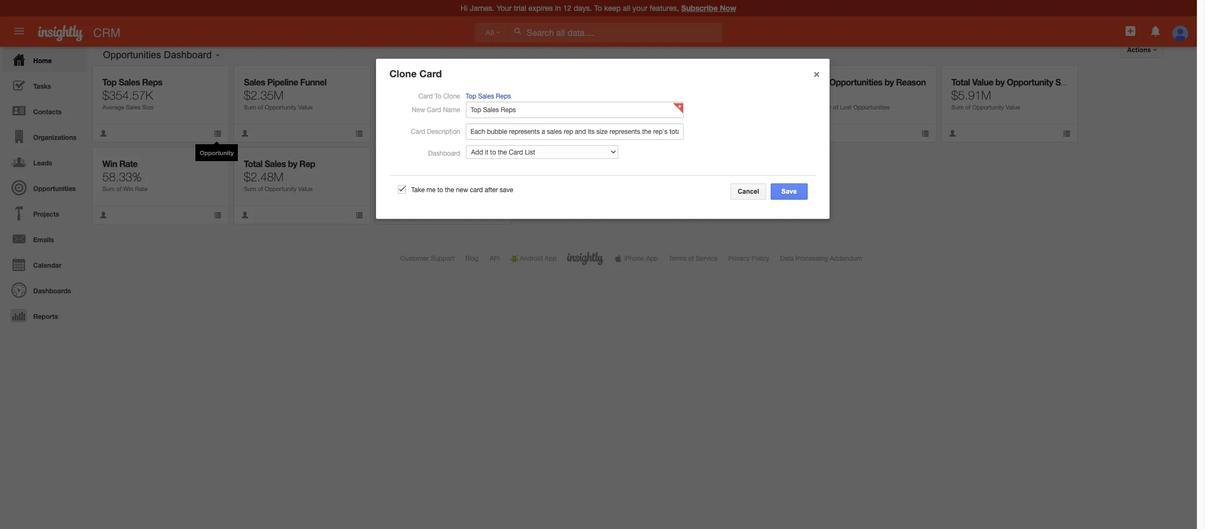 Task type: describe. For each thing, give the bounding box(es) containing it.
list image for lost opportunities by reason
[[922, 130, 930, 137]]

opportunities inside the home actions opportunities dashboard
[[103, 50, 161, 60]]

58.33%
[[102, 170, 142, 184]]

20
[[527, 88, 541, 102]]

to
[[435, 93, 442, 100]]

save
[[500, 186, 514, 194]]

subscribe
[[682, 3, 718, 13]]

after
[[485, 186, 498, 194]]

reports link
[[3, 303, 87, 328]]

list image for win rate
[[214, 211, 222, 219]]

iphone
[[624, 255, 645, 263]]

to
[[438, 186, 444, 194]]

emails link
[[3, 226, 87, 252]]

tasks link
[[3, 72, 87, 98]]

× button
[[809, 62, 826, 84]]

total sales by rep $2.48m sum of opportunity value
[[244, 159, 315, 192]]

list image for $2.48m
[[497, 130, 505, 137]]

sales pipeline funnel $2.35m sum of opportunity value
[[244, 77, 327, 111]]

all
[[486, 28, 494, 37]]

value inside the sales pipeline funnel $2.35m sum of opportunity value
[[298, 104, 313, 111]]

total for of
[[386, 77, 404, 87]]

total for state
[[952, 77, 971, 87]]

privacy
[[729, 255, 750, 263]]

policy
[[752, 255, 770, 263]]

1 horizontal spatial lost
[[841, 104, 852, 111]]

opportunities inside navigation
[[33, 185, 76, 193]]

value inside total sales $2.48m sum of total sales value
[[437, 104, 452, 111]]

total sales link
[[386, 77, 428, 87]]

crm
[[93, 26, 121, 40]]

top inside top sales reps $354.57k average sales size
[[102, 77, 117, 87]]

0 vertical spatial clone
[[390, 67, 417, 79]]

support
[[431, 255, 455, 263]]

blog
[[466, 255, 479, 263]]

app for android app
[[545, 255, 557, 263]]

name
[[443, 106, 461, 114]]

terms of service link
[[669, 255, 718, 263]]

0 vertical spatial top sales reps link
[[102, 77, 162, 87]]

new
[[412, 106, 425, 114]]

save
[[778, 188, 801, 195]]

funnel
[[300, 77, 327, 87]]

$354.57k
[[102, 88, 153, 102]]

sales left 20
[[478, 93, 494, 100]]

customer support
[[401, 255, 455, 263]]

card up to
[[420, 67, 442, 79]]

3 user image from the left
[[949, 130, 957, 137]]

$5.91m inside opportunity state by value $5.91m sum of opportunity value
[[386, 170, 425, 184]]

value inside total sales by rep $2.48m sum of opportunity value
[[298, 186, 313, 192]]

projects link
[[3, 200, 87, 226]]

customer support link
[[401, 255, 455, 263]]

reports
[[33, 313, 58, 321]]

list image for reps
[[214, 130, 222, 137]]

card
[[470, 186, 483, 194]]

addendum
[[830, 255, 863, 263]]

expected
[[690, 104, 715, 111]]

of inside opportunity state by value $5.91m sum of opportunity value
[[400, 186, 405, 192]]

×
[[814, 66, 821, 79]]

by for $2.48m
[[288, 159, 298, 169]]

home for home actions opportunities dashboard
[[103, 38, 121, 45]]

of right number at the right top of the page
[[834, 104, 839, 111]]

sales pipeline funnel link
[[244, 77, 327, 87]]

card down new
[[411, 128, 425, 136]]

revenue
[[717, 104, 740, 111]]

total sales $2.48m sum of total sales value
[[386, 77, 452, 111]]

size
[[142, 104, 154, 111]]

list image for of
[[781, 130, 788, 137]]

by for $5.91m
[[457, 159, 466, 169]]

subscribe now
[[682, 3, 737, 13]]

all link
[[475, 23, 508, 42]]

navigation containing home
[[0, 47, 87, 328]]

app for iphone app
[[646, 255, 658, 263]]

me
[[427, 186, 436, 194]]

total for $2.48m
[[244, 159, 263, 169]]

actions
[[1128, 46, 1152, 54]]

contacts link
[[3, 98, 87, 124]]

Card Name text field
[[466, 102, 684, 118]]

1 vertical spatial reps
[[496, 93, 511, 100]]

total sales by rep link
[[244, 159, 315, 169]]

home actions opportunities dashboard
[[103, 38, 1154, 60]]

home link
[[3, 47, 87, 72]]

win rate link
[[102, 159, 138, 169]]

win rate 58.33% sum of win rate
[[102, 159, 148, 192]]

blog link
[[466, 255, 479, 263]]

sum inside '$367.20k sum of expected revenue'
[[669, 104, 681, 111]]

privacy policy
[[729, 255, 770, 263]]

state inside total value by opportunity state $5.91m sum of opportunity value
[[1056, 77, 1077, 87]]

0 horizontal spatial win
[[102, 159, 117, 169]]

sum inside the sales pipeline funnel $2.35m sum of opportunity value
[[244, 104, 256, 111]]

by for state
[[996, 77, 1005, 87]]

rep
[[300, 159, 315, 169]]

emails
[[33, 236, 54, 244]]

number of lost opportunities
[[811, 104, 890, 111]]

opportunities up number of lost opportunities
[[830, 77, 883, 87]]

data processing addendum link
[[781, 255, 863, 263]]

of inside total sales $2.48m sum of total sales value
[[400, 104, 405, 111]]

clone card
[[390, 67, 442, 79]]

android
[[520, 255, 543, 263]]

now
[[720, 3, 737, 13]]

sales down $354.57k
[[126, 104, 141, 111]]

sum inside total sales by rep $2.48m sum of opportunity value
[[244, 186, 256, 192]]

$367.20k
[[669, 88, 720, 102]]

of right terms
[[689, 255, 694, 263]]

organizations link
[[3, 124, 87, 149]]

1 vertical spatial rate
[[135, 186, 148, 192]]

$2.48m inside total sales $2.48m sum of total sales value
[[386, 88, 425, 102]]

data processing addendum
[[781, 255, 863, 263]]

iphone app link
[[615, 255, 658, 263]]

customer
[[401, 255, 429, 263]]

actions button
[[1121, 42, 1165, 58]]

sales inside the sales pipeline funnel $2.35m sum of opportunity value
[[244, 77, 265, 87]]

android app
[[520, 255, 557, 263]]

calendar link
[[3, 252, 87, 277]]

processing
[[796, 255, 829, 263]]

terms
[[669, 255, 687, 263]]



Task type: vqa. For each thing, say whether or not it's contained in the screenshot.


Task type: locate. For each thing, give the bounding box(es) containing it.
data
[[781, 255, 794, 263]]

None checkbox
[[398, 185, 406, 194]]

list image for funnel
[[356, 130, 363, 137]]

list image
[[639, 130, 647, 137], [922, 130, 930, 137], [1064, 130, 1071, 137], [214, 211, 222, 219]]

app right android
[[545, 255, 557, 263]]

sum inside opportunity state by value $5.91m sum of opportunity value
[[386, 186, 398, 192]]

sales inside total sales by rep $2.48m sum of opportunity value
[[265, 159, 286, 169]]

card to clone top sales reps
[[419, 93, 511, 100]]

0 horizontal spatial clone
[[390, 67, 417, 79]]

1 horizontal spatial user image
[[241, 130, 249, 137]]

of inside win rate 58.33% sum of win rate
[[116, 186, 122, 192]]

1 horizontal spatial $5.91m
[[952, 88, 992, 102]]

0 horizontal spatial top sales reps link
[[102, 77, 162, 87]]

user image for $354.57k
[[100, 130, 107, 137]]

clone
[[390, 67, 417, 79], [443, 93, 461, 100]]

save button
[[771, 184, 808, 200]]

1 vertical spatial $2.48m
[[244, 170, 284, 184]]

$367.20k sum of expected revenue
[[669, 88, 740, 111]]

0 vertical spatial rate
[[119, 159, 138, 169]]

sum inside total value by opportunity state $5.91m sum of opportunity value
[[952, 104, 964, 111]]

subscribe now link
[[682, 3, 737, 13]]

value
[[973, 77, 994, 87], [298, 104, 313, 111], [437, 104, 452, 111], [1007, 104, 1021, 111], [468, 159, 489, 169], [298, 186, 313, 192], [440, 186, 454, 192]]

lost opportunities by reason
[[811, 77, 927, 87]]

0 vertical spatial state
[[1056, 77, 1077, 87]]

reps left 20
[[496, 93, 511, 100]]

1 horizontal spatial dashboard
[[428, 150, 461, 157]]

app
[[545, 255, 557, 263], [646, 255, 658, 263]]

$5.91m
[[952, 88, 992, 102], [386, 170, 425, 184]]

0 horizontal spatial $5.91m
[[386, 170, 425, 184]]

sales up $354.57k
[[119, 77, 140, 87]]

user image for $2.35m
[[241, 130, 249, 137]]

0 vertical spatial lost
[[811, 77, 828, 87]]

of inside '$367.20k sum of expected revenue'
[[683, 104, 688, 111]]

opportunities link
[[3, 175, 87, 200]]

dashboards link
[[3, 277, 87, 303]]

0 horizontal spatial user image
[[100, 130, 107, 137]]

of down 58.33%
[[116, 186, 122, 192]]

win up 58.33%
[[102, 159, 117, 169]]

of down total sales by rep link
[[258, 186, 263, 192]]

card left to
[[419, 93, 433, 100]]

rate
[[119, 159, 138, 169], [135, 186, 148, 192]]

sum inside win rate 58.33% sum of win rate
[[102, 186, 115, 192]]

0 horizontal spatial top
[[102, 77, 117, 87]]

cancel button
[[731, 184, 767, 200]]

clone up name
[[443, 93, 461, 100]]

1 horizontal spatial $2.48m
[[386, 88, 425, 102]]

home
[[103, 38, 121, 45], [33, 57, 52, 65]]

dashboard inside the home actions opportunities dashboard
[[164, 50, 212, 60]]

lost right number at the right top of the page
[[841, 104, 852, 111]]

of inside total sales by rep $2.48m sum of opportunity value
[[258, 186, 263, 192]]

app right iphone
[[646, 255, 658, 263]]

iphone app
[[624, 255, 658, 263]]

top sales reps link left 20
[[466, 93, 511, 100]]

1 app from the left
[[545, 255, 557, 263]]

Search all data.... text field
[[508, 23, 723, 42]]

lost up number at the right top of the page
[[811, 77, 828, 87]]

sales down to
[[421, 104, 435, 111]]

sales up new
[[406, 77, 428, 87]]

1 horizontal spatial state
[[1056, 77, 1077, 87]]

cancel
[[738, 188, 760, 195]]

1 horizontal spatial reps
[[496, 93, 511, 100]]

top sales reps $354.57k average sales size
[[102, 77, 162, 111]]

user image
[[383, 130, 391, 137], [525, 130, 532, 137], [666, 130, 674, 137], [808, 130, 815, 137], [100, 211, 107, 219], [241, 211, 249, 219], [383, 211, 391, 219]]

dashboards
[[33, 287, 71, 295]]

list image
[[214, 130, 222, 137], [356, 130, 363, 137], [497, 130, 505, 137], [781, 130, 788, 137], [356, 211, 363, 219], [497, 211, 505, 219]]

1 vertical spatial clone
[[443, 93, 461, 100]]

total value by opportunity state link
[[952, 77, 1077, 87]]

privacy policy link
[[729, 255, 770, 263]]

win
[[102, 159, 117, 169], [123, 186, 133, 192]]

leads link
[[3, 149, 87, 175]]

opportunities down crm
[[103, 50, 161, 60]]

total inside total value by opportunity state $5.91m sum of opportunity value
[[952, 77, 971, 87]]

2 app from the left
[[646, 255, 658, 263]]

sales left rep
[[265, 159, 286, 169]]

service
[[696, 255, 718, 263]]

sum inside total sales $2.48m sum of total sales value
[[386, 104, 398, 111]]

0 horizontal spatial dashboard
[[164, 50, 212, 60]]

new card name
[[412, 106, 461, 114]]

1 vertical spatial home
[[33, 57, 52, 65]]

total value by opportunity state $5.91m sum of opportunity value
[[952, 77, 1077, 111]]

opportunities down lost opportunities by reason
[[854, 104, 890, 111]]

0 horizontal spatial lost
[[811, 77, 828, 87]]

notifications image
[[1150, 25, 1163, 38]]

win down 58.33%
[[123, 186, 133, 192]]

2 horizontal spatial user image
[[949, 130, 957, 137]]

projects
[[33, 210, 59, 218]]

api
[[490, 255, 500, 263]]

sales
[[119, 77, 140, 87], [244, 77, 265, 87], [406, 77, 428, 87], [478, 93, 494, 100], [126, 104, 141, 111], [421, 104, 435, 111], [265, 159, 286, 169]]

home up the tasks link
[[33, 57, 52, 65]]

organizations
[[33, 133, 77, 142]]

$2.48m
[[386, 88, 425, 102], [244, 170, 284, 184]]

$2.35m
[[244, 88, 284, 102]]

reason
[[897, 77, 927, 87]]

take
[[412, 186, 425, 194]]

clone up new
[[390, 67, 417, 79]]

lost opportunities by reason link
[[811, 77, 927, 87]]

reps up size
[[142, 77, 162, 87]]

$5.91m down total value by opportunity state link
[[952, 88, 992, 102]]

$2.48m down total sales link
[[386, 88, 425, 102]]

1 vertical spatial state
[[434, 159, 455, 169]]

of
[[258, 104, 263, 111], [400, 104, 405, 111], [683, 104, 688, 111], [834, 104, 839, 111], [966, 104, 971, 111], [116, 186, 122, 192], [258, 186, 263, 192], [400, 186, 405, 192], [689, 255, 694, 263]]

1 horizontal spatial home
[[103, 38, 121, 45]]

0 horizontal spatial reps
[[142, 77, 162, 87]]

new
[[456, 186, 468, 194]]

1 horizontal spatial top sales reps link
[[466, 93, 511, 100]]

number
[[811, 104, 832, 111]]

state inside opportunity state by value $5.91m sum of opportunity value
[[434, 159, 455, 169]]

home for home
[[33, 57, 52, 65]]

0 vertical spatial $2.48m
[[386, 88, 425, 102]]

reps
[[142, 77, 162, 87], [496, 93, 511, 100]]

1 user image from the left
[[100, 130, 107, 137]]

average
[[102, 104, 124, 111]]

1 vertical spatial top sales reps link
[[466, 93, 511, 100]]

0 vertical spatial $5.91m
[[952, 88, 992, 102]]

of down total value by opportunity state link
[[966, 104, 971, 111]]

1 horizontal spatial win
[[123, 186, 133, 192]]

0 vertical spatial dashboard
[[164, 50, 212, 60]]

$5.91m up take
[[386, 170, 425, 184]]

navigation
[[0, 47, 87, 328]]

0 horizontal spatial $2.48m
[[244, 170, 284, 184]]

opportunity
[[1008, 77, 1054, 87], [265, 104, 297, 111], [973, 104, 1005, 111], [200, 149, 234, 156], [386, 159, 432, 169], [265, 186, 297, 192], [407, 186, 438, 192]]

home up opportunities dashboard button
[[103, 38, 121, 45]]

opportunities
[[103, 50, 161, 60], [830, 77, 883, 87], [854, 104, 890, 111], [33, 185, 76, 193]]

opportunity inside total sales by rep $2.48m sum of opportunity value
[[265, 186, 297, 192]]

api link
[[490, 255, 500, 263]]

sales up "$2.35m"
[[244, 77, 265, 87]]

0 vertical spatial reps
[[142, 77, 162, 87]]

0 vertical spatial home
[[103, 38, 121, 45]]

2 user image from the left
[[241, 130, 249, 137]]

the
[[445, 186, 455, 194]]

1 vertical spatial lost
[[841, 104, 852, 111]]

user image
[[100, 130, 107, 137], [241, 130, 249, 137], [949, 130, 957, 137]]

of left take
[[400, 186, 405, 192]]

total
[[386, 77, 404, 87], [952, 77, 971, 87], [407, 104, 419, 111], [244, 159, 263, 169]]

of inside total value by opportunity state $5.91m sum of opportunity value
[[966, 104, 971, 111]]

1 vertical spatial top
[[466, 93, 477, 100]]

1 horizontal spatial top
[[466, 93, 477, 100]]

$2.48m inside total sales by rep $2.48m sum of opportunity value
[[244, 170, 284, 184]]

top right to
[[466, 93, 477, 100]]

description
[[427, 128, 461, 136]]

1 horizontal spatial clone
[[443, 93, 461, 100]]

0 horizontal spatial home
[[33, 57, 52, 65]]

by inside total value by opportunity state $5.91m sum of opportunity value
[[996, 77, 1005, 87]]

of down $367.20k
[[683, 104, 688, 111]]

contacts
[[33, 108, 62, 116]]

card description
[[411, 128, 461, 136]]

0 vertical spatial top
[[102, 77, 117, 87]]

by inside total sales by rep $2.48m sum of opportunity value
[[288, 159, 298, 169]]

opportunities dashboard button
[[99, 47, 216, 63]]

calendar
[[33, 261, 61, 270]]

1 vertical spatial $5.91m
[[386, 170, 425, 184]]

top sales reps link up $354.57k
[[102, 77, 162, 87]]

0 vertical spatial win
[[102, 159, 117, 169]]

1 vertical spatial win
[[123, 186, 133, 192]]

Description text field
[[466, 124, 684, 140]]

0 horizontal spatial app
[[545, 255, 557, 263]]

list image for total value by opportunity state
[[1064, 130, 1071, 137]]

dashboard
[[164, 50, 212, 60], [428, 150, 461, 157]]

take me to the new card after save
[[412, 186, 514, 194]]

top up $354.57k
[[102, 77, 117, 87]]

reps inside top sales reps $354.57k average sales size
[[142, 77, 162, 87]]

total inside total sales by rep $2.48m sum of opportunity value
[[244, 159, 263, 169]]

top sales reps link
[[102, 77, 162, 87], [466, 93, 511, 100]]

$2.48m down total sales by rep link
[[244, 170, 284, 184]]

home inside the home actions opportunities dashboard
[[103, 38, 121, 45]]

pipeline
[[267, 77, 298, 87]]

1 horizontal spatial app
[[646, 255, 658, 263]]

opportunity inside the sales pipeline funnel $2.35m sum of opportunity value
[[265, 104, 297, 111]]

of inside the sales pipeline funnel $2.35m sum of opportunity value
[[258, 104, 263, 111]]

by inside opportunity state by value $5.91m sum of opportunity value
[[457, 159, 466, 169]]

1 vertical spatial dashboard
[[428, 150, 461, 157]]

opportunity state by value $5.91m sum of opportunity value
[[386, 159, 489, 192]]

terms of service
[[669, 255, 718, 263]]

android app link
[[511, 255, 557, 263]]

$5.91m inside total value by opportunity state $5.91m sum of opportunity value
[[952, 88, 992, 102]]

card down to
[[427, 106, 441, 114]]

sum
[[244, 104, 256, 111], [386, 104, 398, 111], [669, 104, 681, 111], [952, 104, 964, 111], [102, 186, 115, 192], [244, 186, 256, 192], [386, 186, 398, 192]]

opportunities up the projects link
[[33, 185, 76, 193]]

of down "$2.35m"
[[258, 104, 263, 111]]

0 horizontal spatial state
[[434, 159, 455, 169]]

of left new
[[400, 104, 405, 111]]

list image for by
[[356, 211, 363, 219]]

rate down 58.33%
[[135, 186, 148, 192]]

rate up 58.33%
[[119, 159, 138, 169]]



